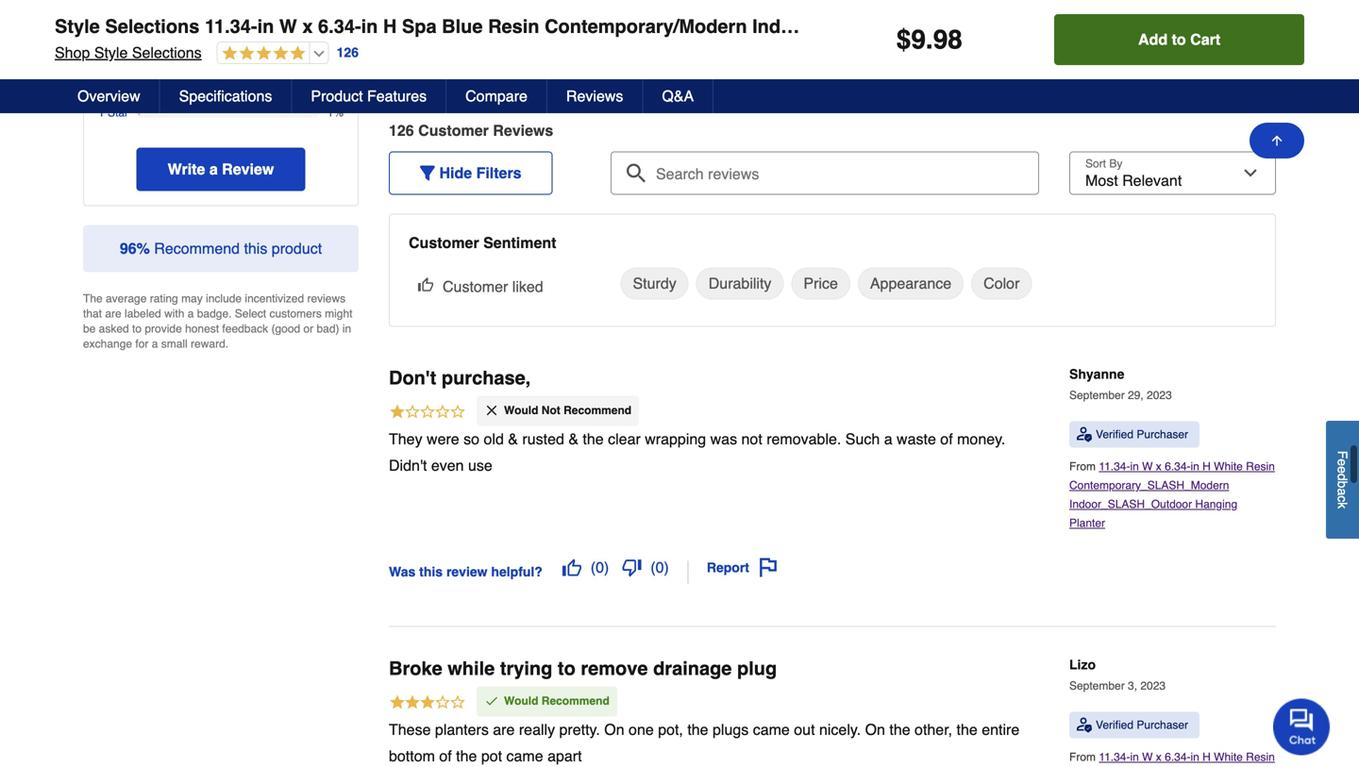 Task type: locate. For each thing, give the bounding box(es) containing it.
from for broke while trying to remove drainage plug
[[1069, 751, 1099, 764]]

flag image
[[759, 559, 778, 577]]

11.34- up contemporary_slash_modern
[[1099, 460, 1130, 474]]

126 for 126
[[337, 45, 359, 60]]

this right was
[[419, 564, 443, 579]]

1 horizontal spatial ( 0 )
[[651, 559, 669, 576]]

1 star image
[[389, 403, 466, 423]]

1 vertical spatial style
[[94, 44, 128, 61]]

1 horizontal spatial to
[[558, 658, 576, 680]]

a right "such"
[[884, 430, 893, 448]]

a right the write
[[209, 161, 218, 178]]

2 verified purchaser icon image from the top
[[1077, 718, 1092, 733]]

the left "clear"
[[583, 430, 604, 448]]

a up k
[[1335, 488, 1350, 496]]

specifications button
[[160, 79, 292, 113]]

came down "really"
[[506, 747, 543, 765]]

indoor/outdoor
[[752, 16, 891, 37]]

1 vertical spatial customer
[[409, 234, 479, 252]]

sturdy button
[[621, 268, 689, 300]]

for
[[135, 338, 149, 351]]

are up pot
[[493, 721, 515, 738]]

compare button
[[447, 79, 547, 113]]

1 vertical spatial 126
[[389, 122, 414, 139]]

) right thumb down image
[[664, 559, 669, 576]]

2 horizontal spatial to
[[1172, 31, 1186, 48]]

1 from from the top
[[1069, 460, 1099, 474]]

white inside 11.34-in w x 6.34-in h white resin contemporary_slash_modern indoor_slash_outdoor hanging planter
[[1214, 460, 1243, 474]]

recommend up "clear"
[[564, 404, 632, 417]]

29,
[[1128, 389, 1144, 402]]

s
[[545, 122, 553, 139]]

money.
[[957, 430, 1006, 448]]

0 horizontal spatial )
[[604, 559, 609, 576]]

1 ( 0 ) from the left
[[591, 559, 609, 576]]

x up contemporary_slash_modern
[[1156, 460, 1162, 474]]

h inside 11.34-in w x 6.34-in h white resin
[[1203, 751, 1211, 764]]

1 vertical spatial h
[[1203, 460, 1211, 474]]

1 vertical spatial resin
[[1246, 460, 1275, 474]]

11.34- inside 11.34-in w x 6.34-in h white resin contemporary_slash_modern indoor_slash_outdoor hanging planter
[[1099, 460, 1130, 474]]

2 september from the top
[[1069, 680, 1125, 693]]

september inside shyanne september 29, 2023
[[1069, 389, 1125, 402]]

indoor_slash_outdoor
[[1069, 498, 1192, 511]]

star right 2
[[108, 81, 128, 94]]

rating
[[150, 292, 178, 306]]

out
[[794, 721, 815, 738]]

1 horizontal spatial uploaded image image
[[591, 3, 776, 22]]

11.34- for broke while trying to remove drainage plug
[[1099, 751, 1130, 764]]

1 ) from the left
[[604, 559, 609, 576]]

0
[[596, 559, 604, 576], [656, 559, 664, 576]]

1 vertical spatial white
[[1214, 751, 1243, 764]]

1 vertical spatial are
[[493, 721, 515, 738]]

thumb down image
[[622, 559, 641, 577]]

0 right thumb down image
[[656, 559, 664, 576]]

1 white from the top
[[1214, 460, 1243, 474]]

1 ( from the left
[[591, 559, 596, 576]]

( for thumb up icon
[[591, 559, 596, 576]]

0 vertical spatial from
[[1069, 460, 1099, 474]]

w for broke while trying to remove drainage plug
[[1142, 751, 1153, 764]]

1 vertical spatial x
[[1156, 460, 1162, 474]]

4 star
[[98, 33, 128, 46]]

recommend up pretty.
[[542, 695, 610, 708]]

came
[[753, 721, 790, 738], [506, 747, 543, 765]]

0 vertical spatial planter
[[977, 16, 1041, 37]]

would right close image
[[504, 404, 538, 417]]

0 horizontal spatial review
[[222, 161, 274, 178]]

the
[[583, 430, 604, 448], [687, 721, 708, 738], [889, 721, 910, 738], [957, 721, 978, 738], [456, 747, 477, 765]]

) left thumb down image
[[604, 559, 609, 576]]

1 vertical spatial w
[[1142, 460, 1153, 474]]

0 horizontal spatial of
[[439, 747, 452, 765]]

the left pot
[[456, 747, 477, 765]]

1 verified purchaser from the top
[[1096, 428, 1188, 441]]

1 vertical spatial 2023
[[1141, 680, 1166, 693]]

resin inside 11.34-in w x 6.34-in h white resin contemporary_slash_modern indoor_slash_outdoor hanging planter
[[1246, 460, 1275, 474]]

0 vertical spatial 126
[[337, 45, 359, 60]]

2 on from the left
[[865, 721, 885, 738]]

star for 3 star
[[108, 55, 128, 69]]

2023 right 29,
[[1147, 389, 1172, 402]]

of
[[940, 430, 953, 448], [439, 747, 452, 765]]

incentivized
[[245, 292, 304, 306]]

or
[[303, 323, 314, 336]]

98
[[933, 25, 963, 55]]

may
[[181, 292, 203, 306]]

2 ) from the left
[[664, 559, 669, 576]]

1 vertical spatial planter
[[1069, 517, 1105, 530]]

white up contemporary_slash_modern
[[1214, 460, 1243, 474]]

1 verified from the top
[[1096, 428, 1134, 441]]

star right 5
[[108, 10, 128, 23]]

white left chat invite button image
[[1214, 751, 1243, 764]]

0 horizontal spatial hanging
[[896, 16, 972, 37]]

1 vertical spatial 6.34-
[[1165, 460, 1191, 474]]

sentiment
[[483, 234, 556, 252]]

0 horizontal spatial (
[[591, 559, 596, 576]]

purchaser up the 11.34-in w x 6.34-in h white resin link
[[1137, 719, 1188, 732]]

5 star
[[98, 10, 128, 23]]

0 vertical spatial verified
[[1096, 428, 1134, 441]]

1 vertical spatial verified purchaser
[[1096, 719, 1188, 732]]

1 vertical spatial to
[[132, 323, 142, 336]]

0 vertical spatial review
[[493, 122, 545, 139]]

90%
[[321, 10, 344, 23]]

4 star from the top
[[108, 81, 128, 94]]

w
[[279, 16, 297, 37], [1142, 460, 1153, 474], [1142, 751, 1153, 764]]

3 star from the top
[[108, 55, 128, 69]]

11.34-in w x 6.34-in h white resin
[[1069, 751, 1275, 767]]

0 horizontal spatial are
[[105, 307, 121, 321]]

1 uploaded image image from the left
[[396, 3, 581, 22]]

1 vertical spatial purchaser
[[1137, 719, 1188, 732]]

1 vertical spatial hanging
[[1195, 498, 1238, 511]]

add to cart
[[1138, 31, 1221, 48]]

4.8 stars image
[[218, 45, 305, 63]]

1 horizontal spatial planter
[[1069, 517, 1105, 530]]

september down shyanne
[[1069, 389, 1125, 402]]

1 vertical spatial review
[[222, 161, 274, 178]]

1 vertical spatial recommend
[[564, 404, 632, 417]]

2 vertical spatial to
[[558, 658, 576, 680]]

might
[[325, 307, 353, 321]]

2 ( from the left
[[651, 559, 656, 576]]

& right the old
[[508, 430, 518, 448]]

1 horizontal spatial review
[[493, 122, 545, 139]]

purchaser down 29,
[[1137, 428, 1188, 441]]

of inside they were so old & rusted & the clear wrapping was not removable. such a waste of money. didn't even use
[[940, 430, 953, 448]]

1 horizontal spatial &
[[569, 430, 579, 448]]

1 vertical spatial september
[[1069, 680, 1125, 693]]

2023 right the 3,
[[1141, 680, 1166, 693]]

star right 4
[[108, 33, 128, 46]]

a down may
[[188, 307, 194, 321]]

2023 inside lizo september 3, 2023
[[1141, 680, 1166, 693]]

0 vertical spatial to
[[1172, 31, 1186, 48]]

are
[[105, 307, 121, 321], [493, 721, 515, 738]]

reviews button
[[547, 79, 643, 113]]

0 horizontal spatial uploaded image image
[[396, 3, 581, 22]]

2 vertical spatial w
[[1142, 751, 1153, 764]]

2 vertical spatial 11.34-
[[1099, 751, 1130, 764]]

resin
[[488, 16, 539, 37], [1246, 460, 1275, 474], [1246, 751, 1275, 764]]

( 0 ) right thumb up icon
[[591, 559, 609, 576]]

verified purchaser icon image
[[1077, 427, 1092, 442], [1077, 718, 1092, 733]]

1 horizontal spatial 126
[[389, 122, 414, 139]]

to up would recommend
[[558, 658, 576, 680]]

2 would from the top
[[504, 695, 538, 708]]

drainage
[[653, 658, 732, 680]]

review
[[446, 564, 488, 579]]

0 vertical spatial verified purchaser
[[1096, 428, 1188, 441]]

w for don't purchase,
[[1142, 460, 1153, 474]]

x inside 11.34-in w x 6.34-in h white resin
[[1156, 751, 1162, 764]]

x left 90%
[[302, 16, 313, 37]]

0 horizontal spatial 126
[[337, 45, 359, 60]]

1 horizontal spatial of
[[940, 430, 953, 448]]

2 vertical spatial x
[[1156, 751, 1162, 764]]

a inside "button"
[[209, 161, 218, 178]]

0 horizontal spatial to
[[132, 323, 142, 336]]

0 horizontal spatial &
[[508, 430, 518, 448]]

the left other,
[[889, 721, 910, 738]]

are inside these planters are really pretty. on one pot, the plugs came out nicely. on the other, the entire bottom of the pot came apart
[[493, 721, 515, 738]]

verified for broke while trying to remove drainage plug
[[1096, 719, 1134, 732]]

review right the write
[[222, 161, 274, 178]]

1 star from the top
[[108, 10, 128, 23]]

6.34- inside 11.34-in w x 6.34-in h white resin contemporary_slash_modern indoor_slash_outdoor hanging planter
[[1165, 460, 1191, 474]]

recommend up may
[[154, 240, 240, 257]]

purchase,
[[442, 367, 531, 389]]

shop
[[55, 44, 90, 61]]

white inside 11.34-in w x 6.34-in h white resin
[[1214, 751, 1243, 764]]

1 horizontal spatial came
[[753, 721, 790, 738]]

e up b in the right of the page
[[1335, 466, 1350, 474]]

planter down indoor_slash_outdoor
[[1069, 517, 1105, 530]]

with
[[164, 307, 184, 321]]

0 vertical spatial september
[[1069, 389, 1125, 402]]

white for broke while trying to remove drainage plug
[[1214, 751, 1243, 764]]

h
[[383, 16, 397, 37], [1203, 460, 1211, 474], [1203, 751, 1211, 764]]

review for a
[[222, 161, 274, 178]]

star for 5 star
[[108, 10, 128, 23]]

checkmark image
[[484, 694, 499, 709]]

in
[[257, 16, 274, 37], [361, 16, 378, 37], [342, 323, 351, 336], [1130, 460, 1139, 474], [1191, 460, 1200, 474], [1130, 751, 1139, 764], [1191, 751, 1200, 764]]

thumb up image
[[562, 559, 581, 577]]

( 0 ) right thumb down image
[[651, 559, 669, 576]]

these
[[389, 721, 431, 738]]

selections right 3 star
[[132, 44, 202, 61]]

1 september from the top
[[1069, 389, 1125, 402]]

verified purchaser down 29,
[[1096, 428, 1188, 441]]

this left product
[[244, 240, 267, 257]]

to up "for"
[[132, 323, 142, 336]]

verified purchaser for broke while trying to remove drainage plug
[[1096, 719, 1188, 732]]

0 vertical spatial of
[[940, 430, 953, 448]]

verified purchaser icon image down shyanne
[[1077, 427, 1092, 442]]

2
[[98, 81, 104, 94]]

0 vertical spatial would
[[504, 404, 538, 417]]

w up contemporary_slash_modern
[[1142, 460, 1153, 474]]

%
[[137, 240, 150, 257]]

white for don't purchase,
[[1214, 460, 1243, 474]]

1 horizontal spatial 0
[[656, 559, 664, 576]]

resin inside 11.34-in w x 6.34-in h white resin
[[1246, 751, 1275, 764]]

w up 4.8 stars image
[[279, 16, 297, 37]]

2 vertical spatial h
[[1203, 751, 1211, 764]]

0 horizontal spatial ( 0 )
[[591, 559, 609, 576]]

11.34- down the 3,
[[1099, 751, 1130, 764]]

1 vertical spatial would
[[504, 695, 538, 708]]

star right 1
[[108, 106, 128, 120]]

5 star from the top
[[108, 106, 128, 120]]

6.34- inside 11.34-in w x 6.34-in h white resin
[[1165, 751, 1191, 764]]

came left out on the right
[[753, 721, 790, 738]]

would
[[504, 404, 538, 417], [504, 695, 538, 708]]

entire
[[982, 721, 1020, 738]]

hanging
[[896, 16, 972, 37], [1195, 498, 1238, 511]]

1 vertical spatial of
[[439, 747, 452, 765]]

removable.
[[767, 430, 841, 448]]

q&a button
[[643, 79, 714, 113]]

cart
[[1190, 31, 1221, 48]]

0 vertical spatial came
[[753, 721, 790, 738]]

1 horizontal spatial hanging
[[1195, 498, 1238, 511]]

2 verified from the top
[[1096, 719, 1134, 732]]

126 down features
[[389, 122, 414, 139]]

review down compare button
[[493, 122, 545, 139]]

11.34- up 4.8 stars image
[[205, 16, 257, 37]]

star
[[108, 10, 128, 23], [108, 33, 128, 46], [108, 55, 128, 69], [108, 81, 128, 94], [108, 106, 128, 120]]

verified purchaser icon image down lizo september 3, 2023
[[1077, 718, 1092, 733]]

2 0 from the left
[[656, 559, 664, 576]]

white
[[1214, 460, 1243, 474], [1214, 751, 1243, 764]]

from down lizo september 3, 2023
[[1069, 751, 1099, 764]]

from for don't purchase,
[[1069, 460, 1099, 474]]

write
[[168, 161, 205, 178]]

& down would not recommend
[[569, 430, 579, 448]]

) for thumb up icon
[[604, 559, 609, 576]]

0 for thumb down image
[[656, 559, 664, 576]]

2 star from the top
[[108, 33, 128, 46]]

&
[[508, 430, 518, 448], [569, 430, 579, 448]]

purchaser
[[1137, 428, 1188, 441], [1137, 719, 1188, 732]]

1 vertical spatial selections
[[132, 44, 202, 61]]

verified purchaser icon image for broke while trying to remove drainage plug
[[1077, 718, 1092, 733]]

of inside these planters are really pretty. on one pot, the plugs came out nicely. on the other, the entire bottom of the pot came apart
[[439, 747, 452, 765]]

2 purchaser from the top
[[1137, 719, 1188, 732]]

star for 1 star
[[108, 106, 128, 120]]

2 vertical spatial 6.34-
[[1165, 751, 1191, 764]]

0 vertical spatial white
[[1214, 460, 1243, 474]]

w inside 11.34-in w x 6.34-in h white resin contemporary_slash_modern indoor_slash_outdoor hanging planter
[[1142, 460, 1153, 474]]

1 0 from the left
[[596, 559, 604, 576]]

recommend for %
[[154, 240, 240, 257]]

k
[[1335, 502, 1350, 509]]

1 vertical spatial from
[[1069, 751, 1099, 764]]

badge.
[[197, 307, 232, 321]]

0 vertical spatial x
[[302, 16, 313, 37]]

reviews
[[307, 292, 346, 306]]

plug
[[737, 658, 777, 680]]

2 verified purchaser from the top
[[1096, 719, 1188, 732]]

on left one
[[604, 721, 624, 738]]

0 right thumb up icon
[[596, 559, 604, 576]]

1 vertical spatial verified
[[1096, 719, 1134, 732]]

0 vertical spatial verified purchaser icon image
[[1077, 427, 1092, 442]]

customer up "hide"
[[418, 122, 489, 139]]

2023 inside shyanne september 29, 2023
[[1147, 389, 1172, 402]]

0 vertical spatial hanging
[[896, 16, 972, 37]]

star right 3
[[108, 55, 128, 69]]

verified purchaser down the 3,
[[1096, 719, 1188, 732]]

0 vertical spatial purchaser
[[1137, 428, 1188, 441]]

0 horizontal spatial on
[[604, 721, 624, 738]]

( right thumb up icon
[[591, 559, 596, 576]]

126 up 0%
[[337, 45, 359, 60]]

planter right 98
[[977, 16, 1041, 37]]

reviews
[[566, 87, 623, 105]]

0 horizontal spatial this
[[244, 240, 267, 257]]

even
[[431, 457, 464, 474]]

x inside 11.34-in w x 6.34-in h white resin contemporary_slash_modern indoor_slash_outdoor hanging planter
[[1156, 460, 1162, 474]]

0 horizontal spatial came
[[506, 747, 543, 765]]

0 vertical spatial are
[[105, 307, 121, 321]]

from up indoor_slash_outdoor
[[1069, 460, 1099, 474]]

0 vertical spatial 2023
[[1147, 389, 1172, 402]]

2 white from the top
[[1214, 751, 1243, 764]]

1 vertical spatial verified purchaser icon image
[[1077, 718, 1092, 733]]

planter inside 11.34-in w x 6.34-in h white resin contemporary_slash_modern indoor_slash_outdoor hanging planter
[[1069, 517, 1105, 530]]

2023 for don't purchase,
[[1147, 389, 1172, 402]]

selections up the shop style selections
[[105, 16, 200, 37]]

1 horizontal spatial )
[[664, 559, 669, 576]]

11.34-in w x 6.34-in h white resin link
[[1069, 751, 1275, 767]]

this
[[244, 240, 267, 257], [419, 564, 443, 579]]

pot,
[[658, 721, 683, 738]]

september down lizo
[[1069, 680, 1125, 693]]

star for 4 star
[[108, 33, 128, 46]]

selections
[[105, 16, 200, 37], [132, 44, 202, 61]]

uploaded image image up compare
[[396, 3, 581, 22]]

0 horizontal spatial planter
[[977, 16, 1041, 37]]

f e e d b a c k
[[1335, 451, 1350, 509]]

(
[[591, 559, 596, 576], [651, 559, 656, 576]]

a
[[209, 161, 218, 178], [188, 307, 194, 321], [152, 338, 158, 351], [884, 430, 893, 448], [1335, 488, 1350, 496]]

lizo
[[1069, 658, 1096, 673]]

contemporary/modern
[[545, 16, 747, 37]]

color
[[984, 275, 1020, 292]]

1 purchaser from the top
[[1137, 428, 1188, 441]]

rusted
[[522, 430, 564, 448]]

e up d
[[1335, 459, 1350, 466]]

1 vertical spatial this
[[419, 564, 443, 579]]

from
[[1069, 460, 1099, 474], [1069, 751, 1099, 764]]

w down lizo september 3, 2023
[[1142, 751, 1153, 764]]

customer down the customer sentiment on the left
[[443, 278, 508, 296]]

1 vertical spatial 11.34-
[[1099, 460, 1130, 474]]

shyanne
[[1069, 367, 1125, 382]]

1 horizontal spatial on
[[865, 721, 885, 738]]

q&a
[[662, 87, 694, 105]]

september inside lizo september 3, 2023
[[1069, 680, 1125, 693]]

1 horizontal spatial are
[[493, 721, 515, 738]]

0 horizontal spatial 0
[[596, 559, 604, 576]]

1 horizontal spatial (
[[651, 559, 656, 576]]

uploaded image image up q&a
[[591, 3, 776, 22]]

11.34- inside 11.34-in w x 6.34-in h white resin
[[1099, 751, 1130, 764]]

september for don't purchase,
[[1069, 389, 1125, 402]]

w inside 11.34-in w x 6.34-in h white resin
[[1142, 751, 1153, 764]]

4
[[98, 33, 104, 46]]

verified purchaser icon image for don't purchase,
[[1077, 427, 1092, 442]]

customer sentiment
[[409, 234, 556, 252]]

to right "add"
[[1172, 31, 1186, 48]]

( right thumb down image
[[651, 559, 656, 576]]

1 verified purchaser icon image from the top
[[1077, 427, 1092, 442]]

2 vertical spatial customer
[[443, 278, 508, 296]]

on right nicely.
[[865, 721, 885, 738]]

x for don't purchase,
[[1156, 460, 1162, 474]]

1 would from the top
[[504, 404, 538, 417]]

2 uploaded image image from the left
[[591, 3, 776, 22]]

customer up thumb up image
[[409, 234, 479, 252]]

1 vertical spatial came
[[506, 747, 543, 765]]

verified down the 3,
[[1096, 719, 1134, 732]]

would right 'checkmark' icon at the left of the page
[[504, 695, 538, 708]]

of down planters at bottom left
[[439, 747, 452, 765]]

lizo september 3, 2023
[[1069, 658, 1166, 693]]

the inside they were so old & rusted & the clear wrapping was not removable. such a waste of money. didn't even use
[[583, 430, 604, 448]]

2 from from the top
[[1069, 751, 1099, 764]]

product features button
[[292, 79, 447, 113]]

2 vertical spatial resin
[[1246, 751, 1275, 764]]

of right waste
[[940, 430, 953, 448]]

review inside "button"
[[222, 161, 274, 178]]

2 ( 0 ) from the left
[[651, 559, 669, 576]]

uploaded image image
[[396, 3, 581, 22], [591, 3, 776, 22]]

verified down 29,
[[1096, 428, 1134, 441]]

0 vertical spatial recommend
[[154, 240, 240, 257]]

are up 'asked'
[[105, 307, 121, 321]]

old
[[484, 430, 504, 448]]

h inside 11.34-in w x 6.34-in h white resin contemporary_slash_modern indoor_slash_outdoor hanging planter
[[1203, 460, 1211, 474]]

11.34-
[[205, 16, 257, 37], [1099, 460, 1130, 474], [1099, 751, 1130, 764]]

x down lizo september 3, 2023
[[1156, 751, 1162, 764]]



Task type: describe. For each thing, give the bounding box(es) containing it.
1 on from the left
[[604, 721, 624, 738]]

3
[[98, 55, 104, 69]]

purchaser for broke while trying to remove drainage plug
[[1137, 719, 1188, 732]]

11.34-in w x 6.34-in h white resin contemporary_slash_modern indoor_slash_outdoor hanging planter link
[[1069, 460, 1275, 530]]

0 vertical spatial resin
[[488, 16, 539, 37]]

shop style selections
[[55, 44, 202, 61]]

6.34- for don't purchase,
[[1165, 460, 1191, 474]]

0 vertical spatial h
[[383, 16, 397, 37]]

hanging inside 11.34-in w x 6.34-in h white resin contemporary_slash_modern indoor_slash_outdoor hanging planter
[[1195, 498, 1238, 511]]

appearance
[[870, 275, 952, 292]]

report button
[[700, 552, 784, 584]]

h for broke while trying to remove drainage plug
[[1203, 751, 1211, 764]]

) for thumb down image
[[664, 559, 669, 576]]

f
[[1335, 451, 1350, 459]]

verified for don't purchase,
[[1096, 428, 1134, 441]]

review for customer
[[493, 122, 545, 139]]

customer for customer sentiment
[[409, 234, 479, 252]]

other,
[[915, 721, 952, 738]]

1 horizontal spatial this
[[419, 564, 443, 579]]

0 vertical spatial 11.34-
[[205, 16, 257, 37]]

these planters are really pretty. on one pot, the plugs came out nicely. on the other, the entire bottom of the pot came apart
[[389, 721, 1020, 765]]

trying
[[500, 658, 553, 680]]

( for thumb down image
[[651, 559, 656, 576]]

not
[[741, 430, 762, 448]]

price
[[804, 275, 838, 292]]

don't
[[389, 367, 436, 389]]

bad)
[[317, 323, 339, 336]]

broke while trying to remove drainage plug
[[389, 658, 777, 680]]

product
[[272, 240, 322, 257]]

style selections 11.34-in w x 6.34-in h spa blue resin contemporary/modern indoor/outdoor hanging planter
[[55, 16, 1041, 37]]

price button
[[791, 268, 850, 300]]

really
[[519, 721, 555, 738]]

shyanne september 29, 2023
[[1069, 367, 1172, 402]]

0 vertical spatial 6.34-
[[318, 16, 361, 37]]

pot
[[481, 747, 502, 765]]

write a review button
[[137, 148, 305, 191]]

pretty.
[[559, 721, 600, 738]]

11.34-in w x 6.34-in h white resin contemporary_slash_modern indoor_slash_outdoor hanging planter
[[1069, 460, 1275, 530]]

3 stars image
[[389, 694, 466, 714]]

customer liked
[[443, 278, 543, 296]]

add
[[1138, 31, 1168, 48]]

not
[[542, 404, 560, 417]]

0 vertical spatial customer
[[418, 122, 489, 139]]

filter image
[[420, 166, 435, 181]]

feedback
[[222, 323, 268, 336]]

x for broke while trying to remove drainage plug
[[1156, 751, 1162, 764]]

2 e from the top
[[1335, 466, 1350, 474]]

product
[[311, 87, 363, 105]]

c
[[1335, 496, 1350, 502]]

close image
[[484, 403, 499, 418]]

to inside button
[[1172, 31, 1186, 48]]

2 & from the left
[[569, 430, 579, 448]]

color button
[[971, 268, 1032, 300]]

customers
[[269, 307, 322, 321]]

arrow up image
[[1270, 133, 1285, 148]]

126 for 126 customer review s
[[389, 122, 414, 139]]

thumb up image
[[418, 277, 433, 292]]

specifications
[[179, 87, 272, 105]]

hide
[[439, 164, 472, 182]]

a inside button
[[1335, 488, 1350, 496]]

2 star
[[98, 81, 128, 94]]

provide
[[145, 323, 182, 336]]

a right "for"
[[152, 338, 158, 351]]

0 vertical spatial selections
[[105, 16, 200, 37]]

9
[[911, 25, 926, 55]]

11.34- for don't purchase,
[[1099, 460, 1130, 474]]

so
[[464, 430, 480, 448]]

Search reviews text field
[[618, 152, 1032, 184]]

hanging pot holding my succulents. image image
[[980, 3, 1165, 22]]

0 vertical spatial w
[[279, 16, 297, 37]]

( 0 ) for thumb up icon
[[591, 559, 609, 576]]

5
[[98, 10, 104, 23]]

clear
[[608, 430, 641, 448]]

1 e from the top
[[1335, 459, 1350, 466]]

star for 2 star
[[108, 81, 128, 94]]

features
[[367, 87, 427, 105]]

b
[[1335, 481, 1350, 488]]

0 for thumb up icon
[[596, 559, 604, 576]]

filters
[[476, 164, 522, 182]]

honest
[[185, 323, 219, 336]]

resin for don't purchase,
[[1246, 460, 1275, 474]]

3 star
[[98, 55, 128, 69]]

0 vertical spatial this
[[244, 240, 267, 257]]

average
[[106, 292, 147, 306]]

h for don't purchase,
[[1203, 460, 1211, 474]]

chat invite button image
[[1273, 698, 1331, 756]]

recommend for not
[[564, 404, 632, 417]]

add to cart button
[[1055, 14, 1304, 65]]

( 0 ) for thumb down image
[[651, 559, 669, 576]]

one
[[629, 721, 654, 738]]

to inside 'the average rating may include incentivized reviews that are labeled with a badge. select customers might be asked to provide honest feedback (good or bad) in exchange for a small reward.'
[[132, 323, 142, 336]]

helpful?
[[491, 564, 543, 579]]

2023 for broke while trying to remove drainage plug
[[1141, 680, 1166, 693]]

$
[[896, 25, 911, 55]]

reward.
[[191, 338, 228, 351]]

labeled
[[125, 307, 161, 321]]

durability
[[709, 275, 772, 292]]

spa
[[402, 16, 437, 37]]

in inside 'the average rating may include incentivized reviews that are labeled with a badge. select customers might be asked to provide honest feedback (good or bad) in exchange for a small reward.'
[[342, 323, 351, 336]]

1
[[98, 106, 104, 120]]

a inside they were so old & rusted & the clear wrapping was not removable. such a waste of money. didn't even use
[[884, 430, 893, 448]]

purchaser for don't purchase,
[[1137, 428, 1188, 441]]

customer for customer liked
[[443, 278, 508, 296]]

small
[[161, 338, 188, 351]]

2 vertical spatial recommend
[[542, 695, 610, 708]]

1 & from the left
[[508, 430, 518, 448]]

d
[[1335, 474, 1350, 481]]

6%
[[327, 33, 344, 46]]

blue
[[442, 16, 483, 37]]

f e e d b a c k button
[[1326, 421, 1359, 539]]

overview button
[[59, 79, 160, 113]]

the left entire
[[957, 721, 978, 738]]

96
[[120, 240, 137, 257]]

september for broke while trying to remove drainage plug
[[1069, 680, 1125, 693]]

would for purchase,
[[504, 404, 538, 417]]

would not recommend
[[504, 404, 632, 417]]

resin for broke while trying to remove drainage plug
[[1246, 751, 1275, 764]]

the right pot,
[[687, 721, 708, 738]]

nicely.
[[819, 721, 861, 738]]

verified purchaser for don't purchase,
[[1096, 428, 1188, 441]]

don't purchase,
[[389, 367, 531, 389]]

would for while
[[504, 695, 538, 708]]

appearance button
[[858, 268, 964, 300]]

contemporary_slash_modern
[[1069, 479, 1229, 492]]

use
[[468, 457, 493, 474]]

$ 9 . 98
[[896, 25, 963, 55]]

.
[[926, 25, 933, 55]]

0%
[[327, 81, 344, 94]]

wrapping
[[645, 430, 706, 448]]

3,
[[1128, 680, 1137, 693]]

0 vertical spatial style
[[55, 16, 100, 37]]

would recommend
[[504, 695, 610, 708]]

are inside 'the average rating may include incentivized reviews that are labeled with a badge. select customers might be asked to provide honest feedback (good or bad) in exchange for a small reward.'
[[105, 307, 121, 321]]

hide filters
[[439, 164, 522, 182]]

liked
[[512, 278, 543, 296]]

6.34- for broke while trying to remove drainage plug
[[1165, 751, 1191, 764]]

that
[[83, 307, 102, 321]]



Task type: vqa. For each thing, say whether or not it's contained in the screenshot.
first Guides from left
no



